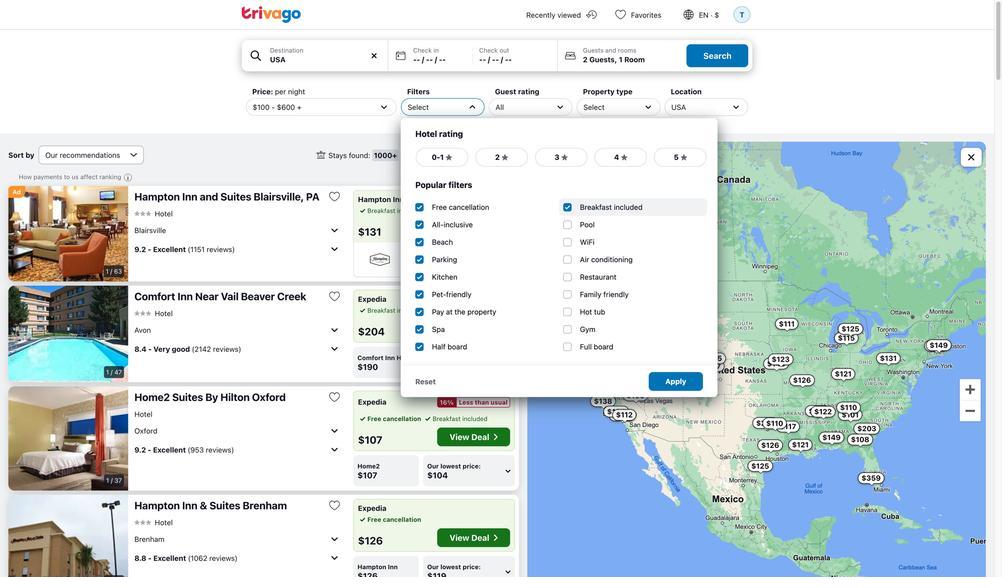 Task type: vqa. For each thing, say whether or not it's contained in the screenshot.
Breakfast included button to the top's Breakfast
yes



Task type: describe. For each thing, give the bounding box(es) containing it.
oxford inside button
[[135, 427, 158, 436]]

Breakfast included checkbox
[[564, 203, 572, 212]]

16%
[[440, 399, 454, 406]]

2 horizontal spatial $126
[[794, 376, 812, 385]]

reset
[[416, 378, 436, 386]]

1 vertical spatial the
[[455, 308, 466, 317]]

reviews) for by
[[206, 446, 234, 455]]

location
[[671, 87, 702, 96]]

&
[[200, 500, 207, 512]]

1 vertical spatial $107
[[358, 434, 383, 446]]

board for half board
[[448, 343, 467, 351]]

Pet-friendly checkbox
[[416, 291, 424, 299]]

$204 button
[[688, 360, 714, 372]]

3 button
[[535, 148, 588, 167]]

popular
[[416, 180, 447, 190]]

comfort inn near vail beaver creek, (avon, usa) image
[[8, 286, 128, 383]]

1 vertical spatial pay
[[432, 308, 444, 317]]

family friendly
[[580, 290, 629, 299]]

restaurant
[[580, 273, 617, 282]]

2 vertical spatial free cancellation
[[368, 517, 421, 524]]

0 vertical spatial $110 button
[[837, 402, 861, 414]]

hilton
[[221, 391, 250, 404]]

hampton inside hampton inn and suites blairsville, pa "button"
[[135, 191, 180, 203]]

brenham inside "button"
[[135, 535, 165, 544]]

inn inside "button"
[[178, 290, 193, 303]]

how payments to us affect ranking
[[19, 173, 121, 181]]

filters
[[407, 87, 430, 96]]

apply
[[666, 378, 687, 386]]

hampton inside hampton inn & suites brenham button
[[135, 500, 180, 512]]

$190 for our lowest price: $190
[[428, 362, 448, 372]]

0 vertical spatial $111 button
[[776, 319, 799, 330]]

0 vertical spatial free cancellation
[[432, 203, 490, 212]]

all
[[496, 103, 504, 111]]

price:
[[252, 87, 273, 96]]

map region
[[528, 142, 987, 578]]

by
[[26, 151, 34, 159]]

the inside button
[[454, 207, 463, 215]]

view for $126
[[450, 533, 470, 543]]

1 horizontal spatial $111
[[779, 320, 795, 328]]

$107 inside 'home2 $107'
[[358, 471, 378, 481]]

guest rating
[[495, 87, 540, 96]]

0 vertical spatial $125
[[842, 325, 860, 334]]

1 view deal from the top
[[450, 224, 490, 234]]

air
[[580, 256, 590, 264]]

our lowest price: button
[[423, 557, 515, 578]]

$203 button
[[854, 424, 881, 435]]

half
[[432, 343, 446, 351]]

breakfast down "16%"
[[433, 416, 461, 423]]

hampton inn & suites brenham button
[[135, 500, 320, 513]]

$268
[[757, 419, 776, 428]]

view deal button for $126
[[437, 529, 511, 548]]

$204 inside $204 button
[[691, 362, 711, 370]]

lowest for $107
[[441, 463, 461, 470]]

$359
[[862, 474, 881, 483]]

property inside button
[[465, 207, 490, 215]]

usa
[[672, 103, 687, 111]]

good
[[172, 345, 190, 354]]

beaver
[[241, 290, 275, 303]]

Hot tub checkbox
[[564, 308, 572, 316]]

found:
[[349, 151, 371, 160]]

0 horizontal spatial $126
[[358, 535, 383, 547]]

included up "all-inclusive" checkbox
[[397, 207, 423, 215]]

0 horizontal spatial $126 button
[[758, 440, 783, 452]]

hotel button for hampton
[[135, 518, 173, 528]]

brenham button
[[135, 531, 341, 548]]

friendly for family friendly
[[604, 290, 629, 299]]

0 vertical spatial $204
[[358, 326, 385, 338]]

apply button
[[649, 373, 703, 391]]

home2 suites by hilton oxford, (oxford, usa) image
[[8, 387, 128, 491]]

1 horizontal spatial $149
[[930, 341, 949, 350]]

full
[[580, 343, 592, 351]]

recently viewed
[[527, 11, 581, 19]]

ad
[[13, 189, 21, 196]]

1 vertical spatial hampton inn
[[408, 249, 446, 257]]

8.8 - excellent (1062 reviews)
[[135, 554, 238, 563]]

hotels
[[397, 355, 417, 362]]

inn inside 'button'
[[388, 564, 398, 571]]

price: inside button
[[463, 564, 481, 571]]

$110 $359
[[841, 404, 881, 483]]

t
[[740, 10, 745, 19]]

2 inside button
[[495, 153, 500, 162]]

night
[[288, 87, 305, 96]]

stays found: 1000+
[[329, 151, 397, 160]]

pay at the property button
[[425, 206, 490, 216]]

inn inside "button"
[[182, 191, 198, 203]]

$119 button
[[577, 279, 601, 291]]

price: per night
[[252, 87, 305, 96]]

price: for $107
[[463, 463, 481, 470]]

Restaurant checkbox
[[564, 273, 572, 281]]

reviews) for and
[[207, 245, 235, 254]]

Full board checkbox
[[564, 343, 572, 351]]

vail
[[221, 290, 239, 303]]

1 vertical spatial $149
[[823, 434, 841, 442]]

inn inside button
[[182, 500, 198, 512]]

tub
[[595, 308, 606, 317]]

and inside guests and rooms 2 guests, 1 room
[[606, 47, 617, 54]]

type
[[617, 87, 633, 96]]

breakfast included down less
[[433, 416, 488, 423]]

wifi
[[580, 238, 595, 247]]

Pay at the property checkbox
[[416, 308, 424, 316]]

1 vertical spatial breakfast included button
[[358, 306, 423, 315]]

lowest for $204
[[441, 355, 461, 362]]

1 vertical spatial property
[[468, 308, 497, 317]]

select for property type
[[584, 103, 605, 111]]

2 vertical spatial cancellation
[[383, 517, 421, 524]]

9.2 for home2 suites by hilton oxford
[[135, 446, 146, 455]]

$101
[[842, 411, 859, 420]]

0 vertical spatial $131
[[358, 226, 382, 238]]

$104 button
[[604, 406, 630, 418]]

1 horizontal spatial $121 button
[[832, 369, 856, 380]]

2 expedia from the top
[[358, 398, 387, 407]]

breakfast up pool
[[580, 203, 612, 212]]

pet-
[[432, 290, 447, 299]]

out
[[500, 47, 510, 54]]

hotel for first hotel button from the top of the page
[[155, 210, 173, 218]]

$215
[[705, 354, 723, 363]]

$101 button
[[839, 410, 863, 421]]

1 for comfort inn near vail beaver creek
[[106, 369, 109, 376]]

pay inside button
[[434, 207, 445, 215]]

hotel rating
[[416, 129, 463, 139]]

comfort for comfort inn near vail beaver creek
[[135, 290, 175, 303]]

2 inside guests and rooms 2 guests, 1 room
[[583, 55, 588, 64]]

1 view from the top
[[450, 224, 470, 234]]

search
[[704, 51, 732, 61]]

0 horizontal spatial $121 button
[[789, 440, 813, 451]]

0-1 button
[[416, 148, 469, 167]]

$109
[[627, 391, 645, 400]]

favorites link
[[606, 0, 674, 29]]

Half board checkbox
[[416, 343, 424, 351]]

hot
[[580, 308, 593, 317]]

included down 4 button on the top right of page
[[614, 203, 643, 212]]

price: for $204
[[463, 355, 481, 362]]

sites
[[449, 151, 465, 160]]

per
[[275, 87, 286, 96]]

$146
[[768, 360, 786, 368]]

$146 button
[[764, 358, 790, 370]]

1 horizontal spatial $125 button
[[839, 324, 864, 335]]

check for check in -- / -- / --
[[413, 47, 432, 54]]

1 expect from the left
[[408, 263, 429, 271]]

hampton inn image
[[358, 253, 402, 267]]

room
[[625, 55, 645, 64]]

1 vertical spatial $111 button
[[578, 337, 601, 348]]

hotel for comfort hotel button
[[155, 309, 173, 318]]

47
[[114, 369, 122, 376]]

pay at the property inside button
[[434, 207, 490, 215]]

our lowest price: $190
[[428, 355, 481, 372]]

1 vertical spatial free
[[368, 416, 382, 423]]

at inside button
[[446, 207, 452, 215]]

expedia for $204
[[358, 295, 387, 304]]

$115
[[839, 334, 855, 343]]

guests and rooms 2 guests, 1 room
[[583, 47, 645, 64]]

in
[[434, 47, 439, 54]]

hampton inn and suites blairsville, pa button
[[135, 190, 320, 203]]

9.2 - excellent (1151 reviews)
[[135, 245, 235, 254]]

1 vertical spatial $126
[[762, 441, 780, 450]]

oxford button
[[135, 423, 341, 440]]

home2 for home2 suites by hilton oxford
[[135, 391, 170, 404]]

pet-friendly
[[432, 290, 472, 299]]

all-
[[432, 221, 444, 229]]

ad button
[[8, 186, 25, 198]]

rating for hotel rating
[[439, 129, 463, 139]]

0 vertical spatial $121
[[835, 370, 852, 379]]

$112
[[616, 411, 633, 420]]

WiFi checkbox
[[564, 238, 572, 247]]

pool
[[580, 221, 595, 229]]

check for check out -- / -- / --
[[480, 47, 498, 54]]

comfort inn near vail beaver creek button
[[135, 290, 320, 303]]

comfort for comfort inn hotels $190
[[358, 355, 384, 362]]

view deal button for $107
[[437, 428, 511, 447]]

Free cancellation checkbox
[[416, 203, 424, 212]]

$110 for $110
[[767, 419, 784, 428]]

$100
[[253, 103, 270, 111]]

usual
[[491, 399, 508, 406]]

8.4 - very good (2142 reviews)
[[135, 345, 241, 354]]

$239
[[613, 412, 632, 420]]

0 horizontal spatial $125 button
[[748, 461, 773, 472]]

1 for hampton inn and suites blairsville, pa
[[106, 268, 109, 275]]



Task type: locate. For each thing, give the bounding box(es) containing it.
(2142
[[192, 345, 211, 354]]

home2 for home2 $107
[[358, 463, 380, 470]]

breakfast included
[[580, 203, 643, 212], [368, 207, 423, 215], [368, 307, 423, 314], [433, 416, 488, 423]]

the down the pet-friendly
[[455, 308, 466, 317]]

at down the pet-friendly
[[446, 308, 453, 317]]

1 left 47
[[106, 369, 109, 376]]

home2 suites by hilton oxford button
[[135, 391, 320, 404]]

2 our from the top
[[428, 463, 439, 470]]

$190 inside our lowest price: $190
[[428, 362, 448, 372]]

cancellation up hampton inn 'button'
[[383, 517, 421, 524]]

1 vertical spatial $149 button
[[819, 432, 845, 444]]

expect better. expect hilton.
[[408, 263, 493, 271]]

$149
[[930, 341, 949, 350], [823, 434, 841, 442]]

select
[[408, 103, 429, 111], [584, 103, 605, 111]]

2 9.2 from the top
[[135, 446, 146, 455]]

at up the all-inclusive
[[446, 207, 452, 215]]

$126 up hampton inn 'button'
[[358, 535, 383, 547]]

Beach checkbox
[[416, 238, 424, 247]]

1 / 47
[[106, 369, 122, 376]]

1 vertical spatial $121 button
[[789, 440, 813, 451]]

$104 inside button
[[608, 408, 626, 416]]

0 horizontal spatial $190
[[358, 362, 378, 372]]

1 vertical spatial pay at the property
[[432, 308, 497, 317]]

0 horizontal spatial expect
[[408, 263, 429, 271]]

$111 button
[[776, 319, 799, 330], [578, 337, 601, 348]]

$104 inside our lowest price: $104
[[428, 471, 448, 481]]

Pool checkbox
[[564, 221, 572, 229]]

view up our lowest price:
[[450, 533, 470, 543]]

and up 'blairsville' button
[[200, 191, 218, 203]]

suites up 'blairsville' button
[[221, 191, 252, 203]]

pay at the property up inclusive
[[434, 207, 490, 215]]

all-inclusive
[[432, 221, 473, 229]]

excellent for &
[[153, 554, 186, 563]]

view deal button up 'our lowest price:' button
[[437, 529, 511, 548]]

our
[[428, 355, 439, 362], [428, 463, 439, 470], [428, 564, 439, 571]]

expedia down comfort inn hotels $190
[[358, 398, 387, 407]]

$159 button
[[583, 307, 609, 319]]

0 vertical spatial price:
[[463, 355, 481, 362]]

2 vertical spatial breakfast included button
[[424, 415, 488, 424]]

$109 button
[[623, 390, 649, 402]]

breakfast included button down the pet-friendly checkbox
[[358, 306, 423, 315]]

than
[[475, 399, 489, 406]]

breakfast included up pool
[[580, 203, 643, 212]]

property down the pet-friendly
[[468, 308, 497, 317]]

0 vertical spatial view deal button
[[437, 220, 511, 239]]

$125 up '$115'
[[842, 325, 860, 334]]

$131 inside button
[[881, 354, 898, 363]]

expect up kitchen
[[451, 263, 472, 271]]

brenham up brenham "button"
[[243, 500, 287, 512]]

3 expedia from the top
[[358, 505, 387, 513]]

our lowest price:
[[428, 564, 481, 571]]

full board
[[580, 343, 614, 351]]

1 vertical spatial brenham
[[135, 535, 165, 544]]

1 deal from the top
[[472, 224, 490, 234]]

1 vertical spatial $125
[[752, 462, 770, 471]]

comfort inside "button"
[[135, 290, 175, 303]]

$107 inside button
[[809, 407, 827, 416]]

$123 button
[[769, 354, 794, 366]]

2 at from the top
[[446, 308, 453, 317]]

1 vertical spatial price:
[[463, 463, 481, 470]]

air conditioning
[[580, 256, 633, 264]]

board for full board
[[594, 343, 614, 351]]

3 view deal from the top
[[450, 533, 490, 543]]

board
[[448, 343, 467, 351], [594, 343, 614, 351]]

view up our lowest price: $104
[[450, 433, 470, 442]]

0 vertical spatial $126
[[794, 376, 812, 385]]

hampton inside hampton inn 'button'
[[358, 564, 387, 571]]

free cancellation up hampton inn 'button'
[[368, 517, 421, 524]]

$159
[[587, 309, 605, 317]]

hampton inn & suites brenham, (brenham, usa) image
[[8, 495, 128, 578]]

0 horizontal spatial brenham
[[135, 535, 165, 544]]

half board
[[432, 343, 467, 351]]

1 lowest from the top
[[441, 355, 461, 362]]

1 horizontal spatial comfort
[[358, 355, 384, 362]]

our inside our lowest price: $190
[[428, 355, 439, 362]]

1 vertical spatial $104
[[428, 471, 448, 481]]

$121 button down $115 button
[[832, 369, 856, 380]]

clear image
[[370, 51, 379, 60]]

Destination field
[[242, 40, 388, 71]]

free cancellation up inclusive
[[432, 203, 490, 212]]

1 / 37
[[106, 477, 122, 485]]

breakfast included button down "16%"
[[424, 415, 488, 424]]

8.8
[[135, 554, 146, 563]]

Parking checkbox
[[416, 256, 424, 264]]

and up guests,
[[606, 47, 617, 54]]

1 vertical spatial free cancellation
[[368, 416, 421, 423]]

how payments to us affect ranking button
[[19, 173, 135, 184]]

0 vertical spatial hampton inn
[[358, 195, 404, 204]]

select down the property
[[584, 103, 605, 111]]

0 horizontal spatial $149 button
[[819, 432, 845, 444]]

1 horizontal spatial $126 button
[[790, 375, 815, 386]]

1 vertical spatial oxford
[[135, 427, 158, 436]]

hotel button for home2
[[135, 410, 152, 419]]

lowest inside button
[[441, 564, 461, 571]]

suites inside 'home2 suites by hilton oxford' button
[[172, 391, 203, 404]]

1 vertical spatial $121
[[793, 441, 809, 450]]

Destination search field
[[270, 54, 382, 65]]

1 left 63
[[106, 268, 109, 275]]

breakfast left free cancellation option
[[368, 207, 396, 215]]

Kitchen checkbox
[[416, 273, 424, 281]]

0 vertical spatial $149 button
[[927, 340, 952, 351]]

1 vertical spatial $110 button
[[763, 418, 787, 430]]

breakfast included up "all-inclusive" checkbox
[[368, 207, 423, 215]]

pay at the property
[[434, 207, 490, 215], [432, 308, 497, 317]]

pay
[[434, 207, 445, 215], [432, 308, 444, 317]]

0 vertical spatial brenham
[[243, 500, 287, 512]]

$268 button
[[753, 418, 780, 429]]

2 button
[[475, 148, 529, 167]]

reviews) right the (1151
[[207, 245, 235, 254]]

2 $190 from the left
[[428, 362, 448, 372]]

inn inside comfort inn hotels $190
[[385, 355, 395, 362]]

free cancellation down reset 'button'
[[368, 416, 421, 423]]

1 horizontal spatial $125
[[842, 325, 860, 334]]

breakfast included down the pet-friendly checkbox
[[368, 307, 423, 314]]

search button
[[687, 44, 749, 67]]

free cancellation button up hampton inn 'button'
[[358, 515, 421, 525]]

our for $107
[[428, 463, 439, 470]]

3 hotel button from the top
[[135, 410, 152, 419]]

included
[[614, 203, 643, 212], [397, 207, 423, 215], [397, 307, 423, 314], [463, 416, 488, 423]]

2 left 325
[[495, 153, 500, 162]]

expect up kitchen checkbox
[[408, 263, 429, 271]]

3 deal from the top
[[472, 533, 490, 543]]

1 vertical spatial $204
[[691, 362, 711, 370]]

pay up 'spa'
[[432, 308, 444, 317]]

1 down the rooms
[[619, 55, 623, 64]]

1 free cancellation button from the top
[[358, 415, 421, 424]]

2 vertical spatial deal
[[472, 533, 490, 543]]

2 board from the left
[[594, 343, 614, 351]]

brenham inside button
[[243, 500, 287, 512]]

2 free cancellation button from the top
[[358, 515, 421, 525]]

lowest inside our lowest price: $190
[[441, 355, 461, 362]]

our inside our lowest price: $104
[[428, 463, 439, 470]]

friendly up tub at the right of the page
[[604, 290, 629, 299]]

0 vertical spatial breakfast included button
[[358, 206, 423, 216]]

comfort up 'avon'
[[135, 290, 175, 303]]

1 view deal button from the top
[[437, 220, 511, 239]]

pay up all-
[[434, 207, 445, 215]]

rating for guest rating
[[518, 87, 540, 96]]

0 horizontal spatial oxford
[[135, 427, 158, 436]]

select down filters
[[408, 103, 429, 111]]

2 vertical spatial expedia
[[358, 505, 387, 513]]

2 vertical spatial lowest
[[441, 564, 461, 571]]

hotel for hampton hotel button
[[155, 519, 173, 527]]

property up inclusive
[[465, 207, 490, 215]]

$131 button
[[877, 353, 901, 364]]

$108
[[852, 436, 870, 444]]

$190 for comfort inn hotels $190
[[358, 362, 378, 372]]

1 vertical spatial excellent
[[153, 446, 186, 455]]

$108 button
[[848, 434, 874, 446]]

excellent left (1062
[[153, 554, 186, 563]]

2 view deal button from the top
[[437, 428, 511, 447]]

2 hotel button from the top
[[135, 309, 173, 318]]

reviews) for &
[[209, 554, 238, 563]]

0 horizontal spatial $204
[[358, 326, 385, 338]]

expedia down 'home2 $107'
[[358, 505, 387, 513]]

1 board from the left
[[448, 343, 467, 351]]

2 down guests
[[583, 55, 588, 64]]

comfort left hotels
[[358, 355, 384, 362]]

included down 16% less than usual
[[463, 416, 488, 423]]

1 check from the left
[[413, 47, 432, 54]]

included down the pet-friendly checkbox
[[397, 307, 423, 314]]

home2 inside button
[[135, 391, 170, 404]]

$125 down $268 button
[[752, 462, 770, 471]]

0 vertical spatial view
[[450, 224, 470, 234]]

1 horizontal spatial $126
[[762, 441, 780, 450]]

hampton inn and suites blairsville, pa, (blairsville, usa) image
[[8, 186, 128, 282]]

reviews) right (953
[[206, 446, 234, 455]]

near
[[195, 290, 219, 303]]

view deal down pay at the property button
[[450, 224, 490, 234]]

1 horizontal spatial $190
[[428, 362, 448, 372]]

0 vertical spatial pay
[[434, 207, 445, 215]]

Family friendly checkbox
[[564, 291, 572, 299]]

$138
[[594, 397, 613, 406]]

$110 for $110 $359
[[841, 404, 858, 412]]

$107 button
[[806, 406, 831, 417]]

deal for $126
[[472, 533, 490, 543]]

$125 button
[[839, 324, 864, 335], [748, 461, 773, 472]]

free cancellation button down reset 'button'
[[358, 415, 421, 424]]

1 at from the top
[[446, 207, 452, 215]]

1 vertical spatial 2
[[495, 153, 500, 162]]

home2 suites by hilton oxford
[[135, 391, 286, 404]]

the up inclusive
[[454, 207, 463, 215]]

view
[[450, 224, 470, 234], [450, 433, 470, 442], [450, 533, 470, 543]]

check left in
[[413, 47, 432, 54]]

$111 button up $123
[[776, 319, 799, 330]]

1 horizontal spatial $111 button
[[776, 319, 799, 330]]

+
[[297, 103, 302, 111]]

0 vertical spatial $110
[[841, 404, 858, 412]]

oxford right hilton
[[252, 391, 286, 404]]

suites right & on the bottom of the page
[[210, 500, 241, 512]]

cancellation down reset 'button'
[[383, 416, 421, 423]]

1 vertical spatial view deal
[[450, 433, 490, 442]]

view for $107
[[450, 433, 470, 442]]

$126 down $268 button
[[762, 441, 780, 450]]

1 horizontal spatial check
[[480, 47, 498, 54]]

0 vertical spatial $149
[[930, 341, 949, 350]]

4 button
[[595, 148, 648, 167]]

view deal down less
[[450, 433, 490, 442]]

4 hotel button from the top
[[135, 518, 173, 528]]

check in -- / -- / --
[[413, 47, 446, 64]]

comfort inside comfort inn hotels $190
[[358, 355, 384, 362]]

$121 button down the $117 button
[[789, 440, 813, 451]]

2 vertical spatial our
[[428, 564, 439, 571]]

1 9.2 from the top
[[135, 245, 146, 254]]

1 our from the top
[[428, 355, 439, 362]]

$203
[[858, 425, 877, 433]]

0 horizontal spatial comfort
[[135, 290, 175, 303]]

expedia down hampton inn image
[[358, 295, 387, 304]]

2 vertical spatial excellent
[[153, 554, 186, 563]]

1
[[619, 55, 623, 64], [440, 153, 444, 162], [106, 268, 109, 275], [106, 369, 109, 376], [106, 477, 109, 485]]

1 vertical spatial view deal button
[[437, 428, 511, 447]]

very
[[154, 345, 170, 354]]

$126 button
[[790, 375, 815, 386], [758, 440, 783, 452]]

guests
[[583, 47, 604, 54]]

$121 button
[[832, 369, 856, 380], [789, 440, 813, 451]]

1 horizontal spatial $131
[[881, 354, 898, 363]]

excellent for by
[[153, 446, 186, 455]]

1 horizontal spatial friendly
[[604, 290, 629, 299]]

1 vertical spatial suites
[[172, 391, 203, 404]]

3 view deal button from the top
[[437, 529, 511, 548]]

1 price: from the top
[[463, 355, 481, 362]]

view deal button for $131
[[437, 220, 511, 239]]

$126 button down $268 button
[[758, 440, 783, 452]]

0 vertical spatial lowest
[[441, 355, 461, 362]]

$111 button down gym
[[578, 337, 601, 348]]

how
[[19, 173, 32, 181]]

1 horizontal spatial $110 button
[[837, 402, 861, 414]]

breakfast left "pay at the property" checkbox
[[368, 307, 396, 314]]

2 view deal from the top
[[450, 433, 490, 442]]

blairsville button
[[135, 222, 341, 239]]

2 vertical spatial $126
[[358, 535, 383, 547]]

$600
[[277, 103, 295, 111]]

0 vertical spatial rating
[[518, 87, 540, 96]]

(1062
[[188, 554, 208, 563]]

0 horizontal spatial board
[[448, 343, 467, 351]]

suites inside hampton inn and suites blairsville, pa "button"
[[221, 191, 252, 203]]

$239 button
[[609, 410, 636, 422]]

325
[[504, 151, 518, 160]]

0 horizontal spatial 2
[[495, 153, 500, 162]]

view deal for $107
[[450, 433, 490, 442]]

$121 down $115 button
[[835, 370, 852, 379]]

$121 down the $117 button
[[793, 441, 809, 450]]

1 vertical spatial view
[[450, 433, 470, 442]]

$359 button
[[858, 473, 885, 484]]

price: inside our lowest price: $104
[[463, 463, 481, 470]]

0 vertical spatial our
[[428, 355, 439, 362]]

1 vertical spatial deal
[[472, 433, 490, 442]]

our for $204
[[428, 355, 439, 362]]

comfort
[[135, 290, 175, 303], [358, 355, 384, 362]]

deal down the than
[[472, 433, 490, 442]]

1 friendly from the left
[[446, 290, 472, 299]]

2 deal from the top
[[472, 433, 490, 442]]

oxford up 9.2 - excellent (953 reviews)
[[135, 427, 158, 436]]

$111 up $123
[[779, 320, 795, 328]]

2 view from the top
[[450, 433, 470, 442]]

$122 button
[[811, 406, 836, 418]]

view deal for $126
[[450, 533, 490, 543]]

hotel button for comfort
[[135, 309, 173, 318]]

suites for &
[[210, 500, 241, 512]]

view deal button down 16% less than usual
[[437, 428, 511, 447]]

2 vertical spatial view deal
[[450, 533, 490, 543]]

1 horizontal spatial and
[[606, 47, 617, 54]]

excellent for and
[[153, 245, 186, 254]]

2 lowest from the top
[[441, 463, 461, 470]]

1 for home2 suites by hilton oxford
[[106, 477, 109, 485]]

board up our lowest price: $190
[[448, 343, 467, 351]]

1 $190 from the left
[[358, 362, 378, 372]]

pay at the property down the pet-friendly
[[432, 308, 497, 317]]

deal down pay at the property button
[[472, 224, 490, 234]]

1 vertical spatial $131
[[881, 354, 898, 363]]

1 horizontal spatial oxford
[[252, 391, 286, 404]]

suites left by
[[172, 391, 203, 404]]

1 vertical spatial cancellation
[[383, 416, 421, 423]]

$122
[[815, 408, 833, 416]]

lowest inside our lowest price: $104
[[441, 463, 461, 470]]

0 vertical spatial comfort
[[135, 290, 175, 303]]

hampton
[[135, 191, 180, 203], [358, 195, 391, 204], [408, 249, 435, 257], [135, 500, 180, 512], [358, 564, 387, 571]]

$110 button
[[837, 402, 861, 414], [763, 418, 787, 430]]

0 horizontal spatial $111
[[582, 338, 598, 347]]

board right full
[[594, 343, 614, 351]]

3 our from the top
[[428, 564, 439, 571]]

2 vertical spatial free
[[368, 517, 382, 524]]

check left out
[[480, 47, 498, 54]]

recently
[[527, 11, 556, 19]]

63
[[114, 268, 122, 275]]

view deal button down pay at the property button
[[437, 220, 511, 239]]

1 horizontal spatial $149 button
[[927, 340, 952, 351]]

2 vertical spatial suites
[[210, 500, 241, 512]]

$111 down gym
[[582, 338, 598, 347]]

view deal
[[450, 224, 490, 234], [450, 433, 490, 442], [450, 533, 490, 543]]

2 friendly from the left
[[604, 290, 629, 299]]

3 price: from the top
[[463, 564, 481, 571]]

0 vertical spatial property
[[465, 207, 490, 215]]

0 horizontal spatial $110 button
[[763, 418, 787, 430]]

1 inside guests and rooms 2 guests, 1 room
[[619, 55, 623, 64]]

to
[[64, 173, 70, 181]]

9.2 for hampton inn and suites blairsville, pa
[[135, 245, 146, 254]]

$215 button
[[701, 353, 726, 365]]

1 inside button
[[440, 153, 444, 162]]

reviews) down the avon button
[[213, 345, 241, 354]]

3 view from the top
[[450, 533, 470, 543]]

$111
[[779, 320, 795, 328], [582, 338, 598, 347]]

deal for $107
[[472, 433, 490, 442]]

property
[[465, 207, 490, 215], [468, 308, 497, 317]]

breakfast included button up "all-inclusive" checkbox
[[358, 206, 423, 216]]

0 vertical spatial $104
[[608, 408, 626, 416]]

1 horizontal spatial home2
[[358, 463, 380, 470]]

deal up 'our lowest price:' button
[[472, 533, 490, 543]]

0 vertical spatial $107
[[809, 407, 827, 416]]

hampton inn inside 'button'
[[358, 564, 398, 571]]

cancellation up inclusive
[[449, 203, 490, 212]]

2 expect from the left
[[451, 263, 472, 271]]

friendly down kitchen
[[446, 290, 472, 299]]

$110 inside $110 $359
[[841, 404, 858, 412]]

0 vertical spatial free cancellation button
[[358, 415, 421, 424]]

1 select from the left
[[408, 103, 429, 111]]

check inside the check out -- / -- / --
[[480, 47, 498, 54]]

Spa checkbox
[[416, 326, 424, 334]]

our lowest price: $104
[[428, 463, 481, 481]]

$126 button down $123 button
[[790, 375, 815, 386]]

less
[[459, 399, 474, 406]]

1 vertical spatial at
[[446, 308, 453, 317]]

1 vertical spatial comfort
[[358, 355, 384, 362]]

en · $
[[699, 11, 720, 19]]

friendly for pet-friendly
[[446, 290, 472, 299]]

0 horizontal spatial rating
[[439, 129, 463, 139]]

rating up sites
[[439, 129, 463, 139]]

expedia for $126
[[358, 505, 387, 513]]

by
[[206, 391, 218, 404]]

$110
[[841, 404, 858, 412], [767, 419, 784, 428]]

reviews) down brenham "button"
[[209, 554, 238, 563]]

1 left sites
[[440, 153, 444, 162]]

excellent left (953
[[153, 446, 186, 455]]

1 vertical spatial $126 button
[[758, 440, 783, 452]]

All-inclusive checkbox
[[416, 221, 424, 229]]

Air conditioning checkbox
[[564, 256, 572, 264]]

$149 button
[[927, 340, 952, 351], [819, 432, 845, 444]]

2 vertical spatial view deal button
[[437, 529, 511, 548]]

and inside "button"
[[200, 191, 218, 203]]

view down pay at the property button
[[450, 224, 470, 234]]

suites for and
[[221, 191, 252, 203]]

view deal up 'our lowest price:' button
[[450, 533, 490, 543]]

$107
[[809, 407, 827, 416], [358, 434, 383, 446], [358, 471, 378, 481]]

2 select from the left
[[584, 103, 605, 111]]

1 left 37
[[106, 477, 109, 485]]

1 horizontal spatial 2
[[583, 55, 588, 64]]

1 horizontal spatial select
[[584, 103, 605, 111]]

sort
[[8, 151, 24, 159]]

$126 down $123 button
[[794, 376, 812, 385]]

parking
[[432, 256, 458, 264]]

property type
[[583, 87, 633, 96]]

excellent left the (1151
[[153, 245, 186, 254]]

2 price: from the top
[[463, 463, 481, 470]]

sort by
[[8, 151, 34, 159]]

$112 button
[[613, 410, 637, 421]]

0 vertical spatial free
[[432, 203, 447, 212]]

Gym checkbox
[[564, 326, 572, 334]]

check inside check in -- / -- / --
[[413, 47, 432, 54]]

creek
[[277, 290, 307, 303]]

select for filters
[[408, 103, 429, 111]]

1 expedia from the top
[[358, 295, 387, 304]]

price: inside our lowest price: $190
[[463, 355, 481, 362]]

1 vertical spatial $110
[[767, 419, 784, 428]]

1 horizontal spatial $204
[[691, 362, 711, 370]]

2 vertical spatial hampton inn
[[358, 564, 398, 571]]

2 check from the left
[[480, 47, 498, 54]]

brenham up 8.8
[[135, 535, 165, 544]]

property
[[583, 87, 615, 96]]

0-1
[[432, 153, 444, 162]]

affect
[[80, 173, 98, 181]]

trivago logo image
[[242, 6, 301, 23]]

1 horizontal spatial board
[[594, 343, 614, 351]]

$190 inside comfort inn hotels $190
[[358, 362, 378, 372]]

1 hotel button from the top
[[135, 209, 173, 218]]

0 vertical spatial cancellation
[[449, 203, 490, 212]]

3 lowest from the top
[[441, 564, 461, 571]]

suites inside hampton inn & suites brenham button
[[210, 500, 241, 512]]

$131
[[358, 226, 382, 238], [881, 354, 898, 363]]

spa
[[432, 325, 445, 334]]

oxford inside button
[[252, 391, 286, 404]]

our inside button
[[428, 564, 439, 571]]

rating right 'guest'
[[518, 87, 540, 96]]



